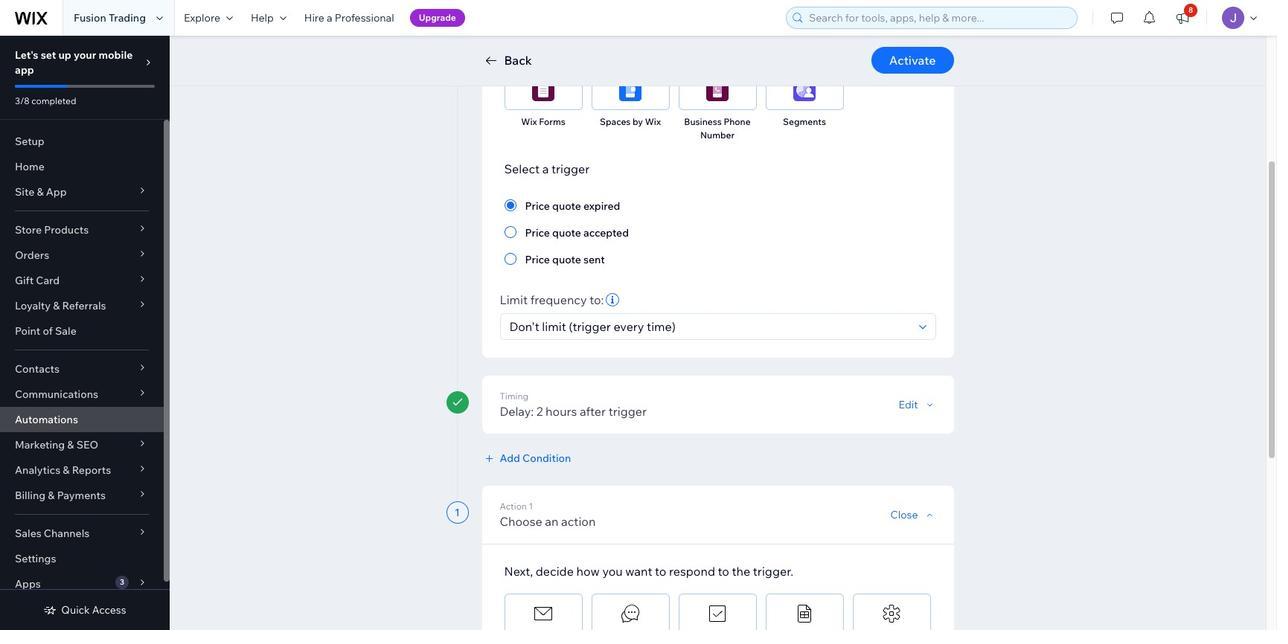 Task type: describe. For each thing, give the bounding box(es) containing it.
store products
[[15, 223, 89, 237]]

limit
[[500, 293, 528, 307]]

store products button
[[0, 217, 164, 243]]

close
[[891, 508, 918, 522]]

trading
[[109, 11, 146, 25]]

quote for sent
[[552, 253, 581, 266]]

forms
[[539, 116, 566, 127]]

8 button
[[1166, 0, 1199, 36]]

1 to from the left
[[655, 564, 667, 579]]

gift
[[15, 274, 34, 287]]

0 horizontal spatial trigger
[[552, 162, 590, 176]]

hours
[[546, 404, 577, 419]]

gift card button
[[0, 268, 164, 293]]

action 1 choose an action
[[500, 501, 596, 529]]

decide
[[536, 564, 574, 579]]

hire
[[304, 11, 324, 25]]

delay:
[[500, 404, 534, 419]]

let's
[[15, 48, 38, 62]]

analytics & reports
[[15, 464, 111, 477]]

the
[[732, 564, 751, 579]]

quote for accepted
[[552, 226, 581, 240]]

marketing & seo
[[15, 438, 98, 452]]

edit
[[899, 398, 918, 412]]

stores
[[713, 40, 740, 51]]

quote for expired
[[552, 199, 581, 213]]

& for marketing
[[67, 438, 74, 452]]

billing & payments
[[15, 489, 106, 502]]

quotes
[[540, 40, 571, 51]]

orders
[[15, 249, 49, 262]]

your
[[74, 48, 96, 62]]

sales channels button
[[0, 521, 164, 546]]

settings link
[[0, 546, 164, 572]]

products
[[44, 223, 89, 237]]

card
[[36, 274, 60, 287]]

price quotes
[[516, 40, 571, 51]]

communications
[[15, 388, 98, 401]]

price quote sent
[[525, 253, 605, 266]]

explore
[[184, 11, 220, 25]]

sales
[[15, 527, 41, 540]]

quick access
[[61, 604, 126, 617]]

chat
[[898, 40, 918, 51]]

app
[[15, 63, 34, 77]]

hire a professional
[[304, 11, 394, 25]]

sent
[[584, 253, 605, 266]]

loyalty
[[15, 299, 51, 313]]

3/8 completed
[[15, 95, 76, 106]]

activate button
[[872, 47, 954, 74]]

3/8
[[15, 95, 29, 106]]

site for site members
[[775, 40, 792, 51]]

add condition button
[[482, 452, 571, 465]]

spaces by wix
[[600, 116, 661, 127]]

select
[[504, 162, 540, 176]]

1 inside action 1 choose an action
[[529, 501, 533, 512]]

price quote accepted
[[525, 226, 629, 240]]

1 category image from the top
[[794, 79, 816, 101]]

hire a professional link
[[295, 0, 403, 36]]

2 category image from the top
[[794, 603, 816, 625]]

trigger.
[[753, 564, 794, 579]]

expired
[[584, 199, 620, 213]]

contacts button
[[0, 357, 164, 382]]

point of sale link
[[0, 319, 164, 344]]

an
[[545, 514, 559, 529]]

want
[[626, 564, 652, 579]]

wix stores
[[695, 40, 740, 51]]

limit frequency to:
[[500, 293, 604, 307]]

inbox
[[865, 40, 888, 51]]

home link
[[0, 154, 164, 179]]

accepted
[[584, 226, 629, 240]]

you
[[602, 564, 623, 579]]

a for hire
[[327, 11, 332, 25]]

contacts
[[15, 363, 60, 376]]

action
[[500, 501, 527, 512]]

by
[[633, 116, 643, 127]]

communications button
[[0, 382, 164, 407]]

automations
[[15, 413, 78, 427]]

Search for tools, apps, help & more... field
[[805, 7, 1073, 28]]

8
[[1189, 5, 1193, 15]]

segments
[[783, 116, 826, 127]]

up
[[58, 48, 71, 62]]

price quote expired
[[525, 199, 620, 213]]

marketing & seo button
[[0, 432, 164, 458]]

edit button
[[899, 398, 936, 412]]

automations link
[[0, 407, 164, 432]]

phone
[[724, 116, 751, 127]]

2 to from the left
[[718, 564, 729, 579]]

site members
[[775, 40, 834, 51]]

billing & payments button
[[0, 483, 164, 508]]



Task type: locate. For each thing, give the bounding box(es) containing it.
& left reports
[[63, 464, 70, 477]]

let's set up your mobile app
[[15, 48, 133, 77]]

business phone number
[[684, 116, 751, 141]]

sales channels
[[15, 527, 90, 540]]

1 left action
[[455, 506, 460, 520]]

settings
[[15, 552, 56, 566]]

activate
[[889, 53, 936, 68]]

setup
[[15, 135, 44, 148]]

app
[[46, 185, 67, 199]]

quote left sent
[[552, 253, 581, 266]]

site down home
[[15, 185, 34, 199]]

& inside "popup button"
[[53, 299, 60, 313]]

category image
[[794, 79, 816, 101], [794, 603, 816, 625]]

price for price quotes
[[516, 40, 538, 51]]

0 vertical spatial trigger
[[552, 162, 590, 176]]

loyalty & referrals button
[[0, 293, 164, 319]]

1 horizontal spatial site
[[775, 40, 792, 51]]

& right billing
[[48, 489, 55, 502]]

sidebar element
[[0, 36, 170, 630]]

help button
[[242, 0, 295, 36]]

a inside hire a professional link
[[327, 11, 332, 25]]

referrals
[[62, 299, 106, 313]]

quick access button
[[43, 604, 126, 617]]

site & app
[[15, 185, 67, 199]]

sale
[[55, 325, 77, 338]]

1 quote from the top
[[552, 199, 581, 213]]

trigger inside timing delay: 2 hours after trigger
[[609, 404, 647, 419]]

3 quote from the top
[[552, 253, 581, 266]]

2
[[537, 404, 543, 419]]

& for inbox
[[890, 40, 896, 51]]

payments
[[57, 489, 106, 502]]

& for analytics
[[63, 464, 70, 477]]

1 vertical spatial quote
[[552, 226, 581, 240]]

& left app
[[37, 185, 44, 199]]

timing
[[500, 391, 529, 402]]

back button
[[482, 51, 532, 69]]

wix forms
[[521, 116, 566, 127]]

orders button
[[0, 243, 164, 268]]

completed
[[31, 95, 76, 106]]

price down select a trigger
[[525, 199, 550, 213]]

2 vertical spatial quote
[[552, 253, 581, 266]]

price up price quote sent
[[525, 226, 550, 240]]

category image up segments
[[794, 79, 816, 101]]

analytics & reports button
[[0, 458, 164, 483]]

price for price quote sent
[[525, 253, 550, 266]]

access
[[92, 604, 126, 617]]

option group
[[504, 197, 932, 268]]

home
[[15, 160, 45, 173]]

help
[[251, 11, 274, 25]]

& for billing
[[48, 489, 55, 502]]

store
[[15, 223, 42, 237]]

wix right the by at the top of the page
[[645, 116, 661, 127]]

billing
[[15, 489, 46, 502]]

reports
[[72, 464, 111, 477]]

site left members
[[775, 40, 792, 51]]

0 horizontal spatial a
[[327, 11, 332, 25]]

quick
[[61, 604, 90, 617]]

0 horizontal spatial wix
[[521, 116, 537, 127]]

fusion
[[74, 11, 106, 25]]

wix left forms
[[521, 116, 537, 127]]

option group containing price quote expired
[[504, 197, 932, 268]]

1 horizontal spatial 1
[[529, 501, 533, 512]]

1 horizontal spatial trigger
[[609, 404, 647, 419]]

quote up price quote sent
[[552, 226, 581, 240]]

0 horizontal spatial site
[[15, 185, 34, 199]]

loyalty & referrals
[[15, 299, 106, 313]]

fusion trading
[[74, 11, 146, 25]]

1 vertical spatial a
[[542, 162, 549, 176]]

trigger up price quote expired
[[552, 162, 590, 176]]

1 vertical spatial category image
[[794, 603, 816, 625]]

0 vertical spatial category image
[[794, 79, 816, 101]]

seo
[[76, 438, 98, 452]]

1 horizontal spatial a
[[542, 162, 549, 176]]

add
[[500, 452, 520, 465]]

to right want
[[655, 564, 667, 579]]

&
[[890, 40, 896, 51], [37, 185, 44, 199], [53, 299, 60, 313], [67, 438, 74, 452], [63, 464, 70, 477], [48, 489, 55, 502]]

a right hire
[[327, 11, 332, 25]]

business
[[684, 116, 722, 127]]

back
[[504, 53, 532, 68]]

category image down trigger.
[[794, 603, 816, 625]]

1 vertical spatial trigger
[[609, 404, 647, 419]]

0 horizontal spatial to
[[655, 564, 667, 579]]

a right select
[[542, 162, 549, 176]]

analytics
[[15, 464, 60, 477]]

& for site
[[37, 185, 44, 199]]

price for price quote accepted
[[525, 226, 550, 240]]

trigger right after
[[609, 404, 647, 419]]

0 horizontal spatial 1
[[455, 506, 460, 520]]

site for site & app
[[15, 185, 34, 199]]

gift card
[[15, 274, 60, 287]]

quote up price quote accepted
[[552, 199, 581, 213]]

& left chat
[[890, 40, 896, 51]]

price for price quote expired
[[525, 199, 550, 213]]

& left seo
[[67, 438, 74, 452]]

site & app button
[[0, 179, 164, 205]]

to left the
[[718, 564, 729, 579]]

to
[[655, 564, 667, 579], [718, 564, 729, 579]]

quote
[[552, 199, 581, 213], [552, 226, 581, 240], [552, 253, 581, 266]]

mobile
[[99, 48, 133, 62]]

add condition
[[500, 452, 571, 465]]

close button
[[891, 508, 936, 522]]

frequency
[[531, 293, 587, 307]]

category image
[[532, 79, 555, 101], [619, 79, 642, 101], [706, 79, 729, 101], [532, 603, 555, 625], [619, 603, 642, 625], [706, 603, 729, 625], [881, 603, 903, 625]]

wix for wix forms
[[521, 116, 537, 127]]

select a trigger
[[504, 162, 590, 176]]

& right loyalty
[[53, 299, 60, 313]]

apps
[[15, 578, 41, 591]]

price up back
[[516, 40, 538, 51]]

1 horizontal spatial to
[[718, 564, 729, 579]]

wix for wix stores
[[695, 40, 711, 51]]

set
[[41, 48, 56, 62]]

0 vertical spatial a
[[327, 11, 332, 25]]

how
[[577, 564, 600, 579]]

site inside 'popup button'
[[15, 185, 34, 199]]

& inside 'popup button'
[[37, 185, 44, 199]]

timing delay: 2 hours after trigger
[[500, 391, 647, 419]]

None field
[[505, 314, 914, 339]]

2 horizontal spatial wix
[[695, 40, 711, 51]]

price up the limit frequency to:
[[525, 253, 550, 266]]

1 right action
[[529, 501, 533, 512]]

0 vertical spatial quote
[[552, 199, 581, 213]]

of
[[43, 325, 53, 338]]

action
[[561, 514, 596, 529]]

0 vertical spatial site
[[775, 40, 792, 51]]

members
[[794, 40, 834, 51]]

1 vertical spatial site
[[15, 185, 34, 199]]

next,
[[504, 564, 533, 579]]

upgrade button
[[410, 9, 465, 27]]

3
[[120, 578, 124, 587]]

wix left stores at the top
[[695, 40, 711, 51]]

point
[[15, 325, 40, 338]]

after
[[580, 404, 606, 419]]

& inside "dropdown button"
[[48, 489, 55, 502]]

a for select
[[542, 162, 549, 176]]

1 horizontal spatial wix
[[645, 116, 661, 127]]

& for loyalty
[[53, 299, 60, 313]]

respond
[[669, 564, 715, 579]]

inbox & chat
[[865, 40, 918, 51]]

2 quote from the top
[[552, 226, 581, 240]]



Task type: vqa. For each thing, say whether or not it's contained in the screenshot.
store
yes



